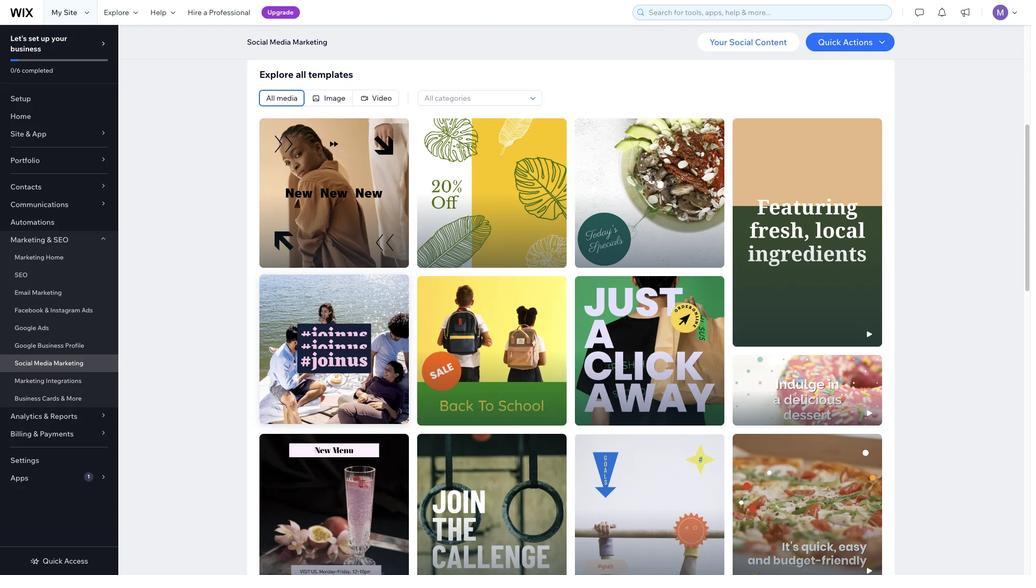Task type: vqa. For each thing, say whether or not it's contained in the screenshot.
APPS
yes



Task type: locate. For each thing, give the bounding box(es) containing it.
professional
[[209, 8, 251, 17]]

0 horizontal spatial media
[[34, 359, 52, 367]]

home down the setup
[[10, 112, 31, 121]]

1 google from the top
[[15, 324, 36, 332]]

& up the marketing home
[[47, 235, 52, 245]]

set
[[28, 34, 39, 43]]

& for reports
[[44, 412, 49, 421]]

& right facebook
[[45, 306, 49, 314]]

2 google from the top
[[15, 342, 36, 349]]

1 vertical spatial quick
[[43, 557, 63, 566]]

& inside facebook & instagram ads link
[[45, 306, 49, 314]]

site left app
[[10, 129, 24, 139]]

apps
[[10, 474, 28, 483]]

1 horizontal spatial seo
[[53, 235, 69, 245]]

0 horizontal spatial explore
[[104, 8, 129, 17]]

1 horizontal spatial quick
[[819, 37, 842, 47]]

explore up all media button
[[260, 69, 294, 80]]

home down marketing & seo popup button
[[46, 253, 64, 261]]

ads up google business profile
[[38, 324, 49, 332]]

& inside marketing & seo popup button
[[47, 235, 52, 245]]

0 vertical spatial seo
[[53, 235, 69, 245]]

access
[[64, 557, 88, 566]]

setup
[[10, 94, 31, 103]]

1 horizontal spatial explore
[[260, 69, 294, 80]]

portfolio button
[[0, 152, 118, 169]]

cards
[[42, 395, 59, 402]]

0 vertical spatial site
[[64, 8, 77, 17]]

1 horizontal spatial home
[[46, 253, 64, 261]]

1 vertical spatial explore
[[260, 69, 294, 80]]

business up analytics at the bottom left
[[15, 395, 41, 402]]

social
[[730, 37, 754, 47], [247, 37, 268, 47], [15, 359, 33, 367]]

google ads
[[15, 324, 49, 332]]

explore left help
[[104, 8, 129, 17]]

all
[[266, 93, 275, 103]]

0 horizontal spatial ads
[[38, 324, 49, 332]]

hire
[[188, 8, 202, 17]]

social media marketing for social media marketing link on the left bottom of page
[[15, 359, 83, 367]]

marketing up explore all templates
[[293, 37, 328, 47]]

& for payments
[[33, 429, 38, 439]]

seo
[[53, 235, 69, 245], [15, 271, 28, 279]]

& for seo
[[47, 235, 52, 245]]

upgrade button
[[261, 6, 300, 19]]

1 vertical spatial business
[[15, 395, 41, 402]]

0 vertical spatial quick
[[819, 37, 842, 47]]

social media marketing inside sidebar element
[[15, 359, 83, 367]]

business down google ads link
[[38, 342, 64, 349]]

business inside "link"
[[15, 395, 41, 402]]

ads right instagram
[[82, 306, 93, 314]]

media inside sidebar element
[[34, 359, 52, 367]]

marketing up facebook & instagram ads
[[32, 289, 62, 297]]

marketing up business cards & more
[[15, 377, 44, 385]]

business cards & more
[[15, 395, 82, 402]]

social media marketing inside button
[[247, 37, 328, 47]]

0 vertical spatial social media marketing
[[247, 37, 328, 47]]

my
[[51, 8, 62, 17]]

0 horizontal spatial social
[[15, 359, 33, 367]]

google
[[15, 324, 36, 332], [15, 342, 36, 349]]

marketing down marketing & seo
[[15, 253, 44, 261]]

setup link
[[0, 90, 118, 107]]

quick for quick access
[[43, 557, 63, 566]]

site
[[64, 8, 77, 17], [10, 129, 24, 139]]

media for the "social media marketing" button on the left of page
[[270, 37, 291, 47]]

quick left access
[[43, 557, 63, 566]]

explore for explore
[[104, 8, 129, 17]]

social inside social media marketing link
[[15, 359, 33, 367]]

help
[[151, 8, 167, 17]]

profile
[[65, 342, 84, 349]]

1 vertical spatial social media marketing
[[15, 359, 83, 367]]

social media marketing down upgrade "button"
[[247, 37, 328, 47]]

& inside billing & payments dropdown button
[[33, 429, 38, 439]]

automations link
[[0, 213, 118, 231]]

billing & payments
[[10, 429, 74, 439]]

quick for quick actions
[[819, 37, 842, 47]]

let's set up your business
[[10, 34, 67, 53]]

0 vertical spatial google
[[15, 324, 36, 332]]

1 vertical spatial google
[[15, 342, 36, 349]]

media for social media marketing link on the left bottom of page
[[34, 359, 52, 367]]

1 vertical spatial media
[[34, 359, 52, 367]]

0 vertical spatial media
[[270, 37, 291, 47]]

1 vertical spatial seo
[[15, 271, 28, 279]]

& inside analytics & reports dropdown button
[[44, 412, 49, 421]]

media down upgrade "button"
[[270, 37, 291, 47]]

0 vertical spatial ads
[[82, 306, 93, 314]]

quick left actions
[[819, 37, 842, 47]]

completed
[[22, 66, 53, 74]]

social down upgrade "button"
[[247, 37, 268, 47]]

media up marketing integrations on the left bottom
[[34, 359, 52, 367]]

0 horizontal spatial site
[[10, 129, 24, 139]]

google down facebook
[[15, 324, 36, 332]]

image
[[324, 93, 346, 103]]

seo up marketing home link
[[53, 235, 69, 245]]

social for the "social media marketing" button on the left of page
[[247, 37, 268, 47]]

marketing home
[[15, 253, 64, 261]]

& left reports
[[44, 412, 49, 421]]

google for google ads
[[15, 324, 36, 332]]

marketing up integrations
[[54, 359, 83, 367]]

quick
[[819, 37, 842, 47], [43, 557, 63, 566]]

social right your
[[730, 37, 754, 47]]

0 horizontal spatial social media marketing
[[15, 359, 83, 367]]

1 horizontal spatial social
[[247, 37, 268, 47]]

1 horizontal spatial ads
[[82, 306, 93, 314]]

quick inside button
[[819, 37, 842, 47]]

0 vertical spatial home
[[10, 112, 31, 121]]

media
[[270, 37, 291, 47], [34, 359, 52, 367]]

social media marketing
[[247, 37, 328, 47], [15, 359, 83, 367]]

explore for explore all templates
[[260, 69, 294, 80]]

business inside 'link'
[[38, 342, 64, 349]]

quick inside sidebar element
[[43, 557, 63, 566]]

marketing inside marketing & seo popup button
[[10, 235, 45, 245]]

home
[[10, 112, 31, 121], [46, 253, 64, 261]]

seo inside popup button
[[53, 235, 69, 245]]

google down 'google ads'
[[15, 342, 36, 349]]

explore
[[104, 8, 129, 17], [260, 69, 294, 80]]

image button
[[305, 90, 352, 106]]

facebook
[[15, 306, 43, 314]]

&
[[26, 129, 30, 139], [47, 235, 52, 245], [45, 306, 49, 314], [61, 395, 65, 402], [44, 412, 49, 421], [33, 429, 38, 439]]

let's
[[10, 34, 27, 43]]

& left app
[[26, 129, 30, 139]]

seo up email
[[15, 271, 28, 279]]

& left more
[[61, 395, 65, 402]]

0 horizontal spatial quick
[[43, 557, 63, 566]]

1 vertical spatial site
[[10, 129, 24, 139]]

social up marketing integrations on the left bottom
[[15, 359, 33, 367]]

analytics & reports button
[[0, 408, 118, 425]]

google for google business profile
[[15, 342, 36, 349]]

2 horizontal spatial social
[[730, 37, 754, 47]]

home link
[[0, 107, 118, 125]]

quick actions
[[819, 37, 873, 47]]

social inside the "social media marketing" button
[[247, 37, 268, 47]]

ads
[[82, 306, 93, 314], [38, 324, 49, 332]]

hire a professional link
[[182, 0, 257, 25]]

marketing & seo
[[10, 235, 69, 245]]

site right "my"
[[64, 8, 77, 17]]

your
[[710, 37, 728, 47]]

1 vertical spatial home
[[46, 253, 64, 261]]

email marketing
[[15, 289, 62, 297]]

& inside 'business cards & more' "link"
[[61, 395, 65, 402]]

quick access button
[[30, 557, 88, 566]]

1 horizontal spatial social media marketing
[[247, 37, 328, 47]]

0 vertical spatial explore
[[104, 8, 129, 17]]

marketing down automations
[[10, 235, 45, 245]]

& right billing
[[33, 429, 38, 439]]

1 horizontal spatial media
[[270, 37, 291, 47]]

& inside "site & app" dropdown button
[[26, 129, 30, 139]]

quick access
[[43, 557, 88, 566]]

google inside 'link'
[[15, 342, 36, 349]]

marketing
[[293, 37, 328, 47], [10, 235, 45, 245], [15, 253, 44, 261], [32, 289, 62, 297], [54, 359, 83, 367], [15, 377, 44, 385]]

analytics
[[10, 412, 42, 421]]

app
[[32, 129, 47, 139]]

media inside button
[[270, 37, 291, 47]]

0 vertical spatial business
[[38, 342, 64, 349]]

social media marketing down google business profile
[[15, 359, 83, 367]]

upgrade
[[268, 8, 294, 16]]



Task type: describe. For each thing, give the bounding box(es) containing it.
help button
[[144, 0, 182, 25]]

email
[[15, 289, 31, 297]]

contacts button
[[0, 178, 118, 196]]

email marketing link
[[0, 284, 118, 302]]

marketing inside marketing home link
[[15, 253, 44, 261]]

marketing integrations link
[[0, 372, 118, 390]]

billing & payments button
[[0, 425, 118, 443]]

my site
[[51, 8, 77, 17]]

facebook & instagram ads
[[15, 306, 93, 314]]

& for app
[[26, 129, 30, 139]]

payments
[[40, 429, 74, 439]]

video
[[372, 93, 392, 103]]

business cards & more link
[[0, 390, 118, 408]]

1 horizontal spatial site
[[64, 8, 77, 17]]

media
[[277, 93, 298, 103]]

quick actions button
[[806, 33, 895, 51]]

0 horizontal spatial seo
[[15, 271, 28, 279]]

google business profile
[[15, 342, 84, 349]]

portfolio
[[10, 156, 40, 165]]

Search for tools, apps, help & more... field
[[646, 5, 889, 20]]

hire a professional
[[188, 8, 251, 17]]

seo link
[[0, 266, 118, 284]]

reports
[[50, 412, 77, 421]]

0/6
[[10, 66, 20, 74]]

automations
[[10, 218, 54, 227]]

all
[[296, 69, 306, 80]]

1 vertical spatial ads
[[38, 324, 49, 332]]

up
[[41, 34, 50, 43]]

marketing home link
[[0, 249, 118, 266]]

settings
[[10, 456, 39, 465]]

your social content
[[710, 37, 788, 47]]

1
[[87, 474, 90, 480]]

All categories field
[[422, 91, 528, 105]]

social media marketing for the "social media marketing" button on the left of page
[[247, 37, 328, 47]]

settings link
[[0, 452, 118, 469]]

marketing inside the "social media marketing" button
[[293, 37, 328, 47]]

analytics & reports
[[10, 412, 77, 421]]

0 horizontal spatial home
[[10, 112, 31, 121]]

communications
[[10, 200, 69, 209]]

more
[[66, 395, 82, 402]]

all media button
[[260, 90, 305, 106]]

templates
[[308, 69, 353, 80]]

google ads link
[[0, 319, 118, 337]]

sidebar element
[[0, 25, 118, 575]]

video button
[[353, 90, 399, 106]]

all media
[[266, 93, 298, 103]]

actions
[[844, 37, 873, 47]]

social for social media marketing link on the left bottom of page
[[15, 359, 33, 367]]

instagram
[[50, 306, 80, 314]]

marketing & seo button
[[0, 231, 118, 249]]

marketing inside social media marketing link
[[54, 359, 83, 367]]

facebook & instagram ads link
[[0, 302, 118, 319]]

0/6 completed
[[10, 66, 53, 74]]

site inside dropdown button
[[10, 129, 24, 139]]

marketing inside marketing integrations link
[[15, 377, 44, 385]]

communications button
[[0, 196, 118, 213]]

integrations
[[46, 377, 82, 385]]

contacts
[[10, 182, 42, 192]]

social inside your social content button
[[730, 37, 754, 47]]

marketing integrations
[[15, 377, 82, 385]]

content
[[756, 37, 788, 47]]

business
[[10, 44, 41, 53]]

& for instagram
[[45, 306, 49, 314]]

your
[[51, 34, 67, 43]]

google business profile link
[[0, 337, 118, 355]]

marketing inside email marketing link
[[32, 289, 62, 297]]

a
[[204, 8, 207, 17]]

social media marketing link
[[0, 355, 118, 372]]

social media marketing button
[[242, 34, 333, 50]]

site & app
[[10, 129, 47, 139]]

your social content button
[[698, 33, 800, 51]]

billing
[[10, 429, 32, 439]]

site & app button
[[0, 125, 118, 143]]

explore all templates
[[260, 69, 353, 80]]



